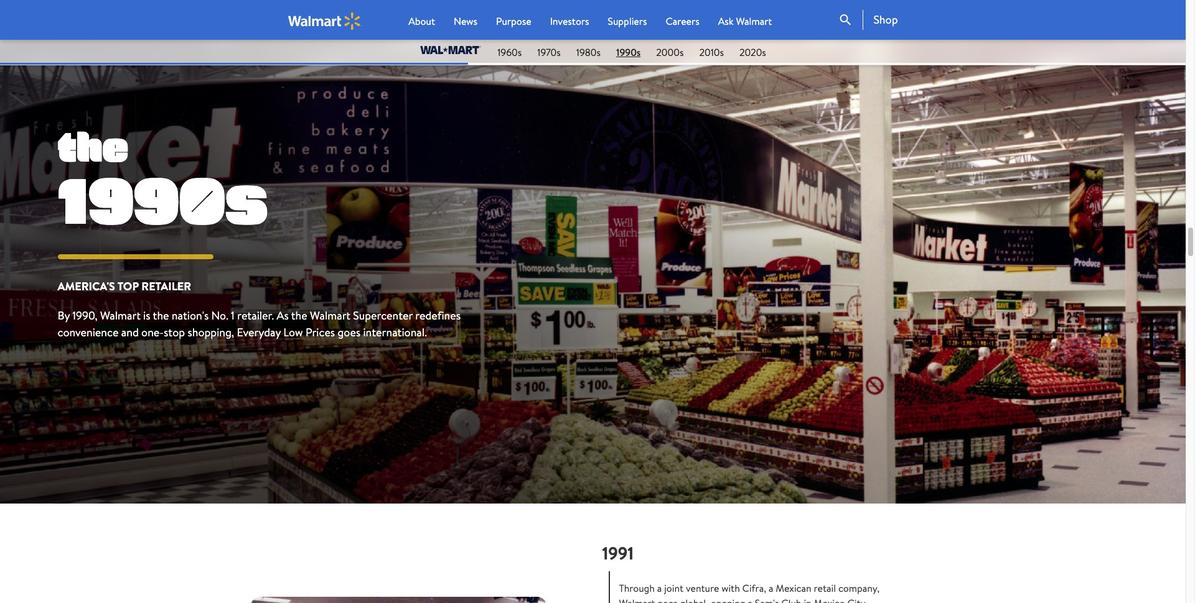 Task type: describe. For each thing, give the bounding box(es) containing it.
2020s
[[740, 46, 766, 59]]

0 horizontal spatial a
[[657, 582, 662, 596]]

news
[[454, 14, 478, 28]]

everyday
[[237, 325, 281, 340]]

america's
[[58, 279, 115, 294]]

2 horizontal spatial the
[[291, 308, 307, 324]]

walmart up prices
[[310, 308, 351, 324]]

1991
[[602, 541, 634, 566]]

opening
[[711, 597, 746, 604]]

home image
[[288, 12, 362, 30]]

nation's
[[172, 308, 209, 324]]

by 1990, walmart is the nation's no. 1 retailer. as the walmart supercenter redefines convenience      and one-stop shopping, everyday low prices goes international.
[[58, 308, 461, 340]]

company,
[[839, 582, 880, 596]]

0 horizontal spatial the
[[58, 124, 128, 177]]

purpose
[[496, 14, 532, 28]]

1 horizontal spatial the
[[153, 308, 169, 324]]

1
[[231, 308, 235, 324]]

2000s link
[[656, 46, 684, 59]]

1980s link
[[576, 46, 601, 59]]

careers
[[666, 14, 700, 28]]

in
[[804, 597, 812, 604]]

1 vertical spatial 1990s
[[58, 160, 268, 249]]

purpose button
[[496, 14, 532, 29]]

ask
[[718, 14, 734, 28]]

is
[[143, 308, 150, 324]]

international.
[[363, 325, 427, 340]]

investors button
[[550, 14, 589, 29]]

by
[[58, 308, 70, 324]]

suppliers button
[[608, 14, 647, 29]]

america's top retailer
[[58, 279, 191, 294]]

walmart inside ask walmart "link"
[[736, 14, 772, 28]]

suppliers
[[608, 14, 647, 28]]

venture
[[686, 582, 719, 596]]

1970s link
[[538, 46, 561, 59]]

ask walmart link
[[718, 14, 772, 29]]

careers link
[[666, 14, 700, 29]]

search
[[838, 12, 853, 27]]

redefines
[[415, 308, 461, 324]]

joint
[[664, 582, 684, 596]]

goes inside by 1990, walmart is the nation's no. 1 retailer. as the walmart supercenter redefines convenience      and one-stop shopping, everyday low prices goes international.
[[338, 325, 361, 340]]

supercenter
[[353, 308, 413, 324]]

about button
[[409, 14, 435, 29]]

walmart up and
[[100, 308, 141, 324]]



Task type: vqa. For each thing, say whether or not it's contained in the screenshot.
the top independent
no



Task type: locate. For each thing, give the bounding box(es) containing it.
2 horizontal spatial a
[[769, 582, 774, 596]]

goes inside "through a joint venture with cifra, a mexican retail company, walmart goes global, opening a        sam's club in mexico city."
[[658, 597, 678, 604]]

convenience
[[58, 325, 119, 340]]

back to top element
[[420, 46, 482, 59]]

1990s
[[616, 46, 641, 59], [58, 160, 268, 249]]

1980s
[[576, 46, 601, 59]]

retailer
[[142, 279, 191, 294]]

about
[[409, 14, 435, 28]]

club
[[782, 597, 802, 604]]

through a joint venture with cifra, a mexican retail company, walmart goes global, opening a        sam's club in mexico city.
[[619, 582, 880, 604]]

stop
[[164, 325, 185, 340]]

1970s
[[538, 46, 561, 59]]

one-
[[141, 325, 164, 340]]

and
[[121, 325, 139, 340]]

2010s
[[699, 46, 724, 59]]

1960s
[[498, 46, 522, 59]]

1990,
[[72, 308, 98, 324]]

top
[[117, 279, 139, 294]]

walmart down through
[[619, 597, 655, 604]]

0 horizontal spatial goes
[[338, 325, 361, 340]]

1 horizontal spatial a
[[748, 597, 753, 604]]

0 vertical spatial goes
[[338, 325, 361, 340]]

0 vertical spatial 1990s
[[616, 46, 641, 59]]

city.
[[848, 597, 868, 604]]

cifra,
[[743, 582, 767, 596]]

a left joint
[[657, 582, 662, 596]]

2020s link
[[740, 46, 766, 59]]

walmart inside "through a joint venture with cifra, a mexican retail company, walmart goes global, opening a        sam's club in mexico city."
[[619, 597, 655, 604]]

1960s link
[[498, 46, 522, 59]]

walmart right ask on the right top of the page
[[736, 14, 772, 28]]

retailer.
[[237, 308, 274, 324]]

a
[[657, 582, 662, 596], [769, 582, 774, 596], [748, 597, 753, 604]]

investors
[[550, 14, 589, 28]]

sam's
[[755, 597, 779, 604]]

goes right prices
[[338, 325, 361, 340]]

news button
[[454, 14, 478, 29]]

1 vertical spatial goes
[[658, 597, 678, 604]]

a down cifra,
[[748, 597, 753, 604]]

2000s
[[656, 46, 684, 59]]

no.
[[211, 308, 228, 324]]

ask walmart
[[718, 14, 772, 28]]

shopping,
[[188, 325, 234, 340]]

walmart
[[736, 14, 772, 28], [100, 308, 141, 324], [310, 308, 351, 324], [619, 597, 655, 604]]

shop link
[[863, 10, 898, 30]]

retail
[[814, 582, 836, 596]]

1 horizontal spatial goes
[[658, 597, 678, 604]]

goes
[[338, 325, 361, 340], [658, 597, 678, 604]]

low
[[283, 325, 303, 340]]

goes down joint
[[658, 597, 678, 604]]

through
[[619, 582, 655, 596]]

1990s link
[[616, 46, 641, 59]]

shop
[[874, 12, 898, 27]]

2010s link
[[699, 46, 724, 59]]

1 horizontal spatial 1990s
[[616, 46, 641, 59]]

with
[[722, 582, 740, 596]]

prices
[[306, 325, 335, 340]]

as
[[277, 308, 289, 324]]

mexican
[[776, 582, 812, 596]]

mexico
[[814, 597, 845, 604]]

a up sam's
[[769, 582, 774, 596]]

0 horizontal spatial 1990s
[[58, 160, 268, 249]]

global,
[[680, 597, 709, 604]]

the
[[58, 124, 128, 177], [153, 308, 169, 324], [291, 308, 307, 324]]



